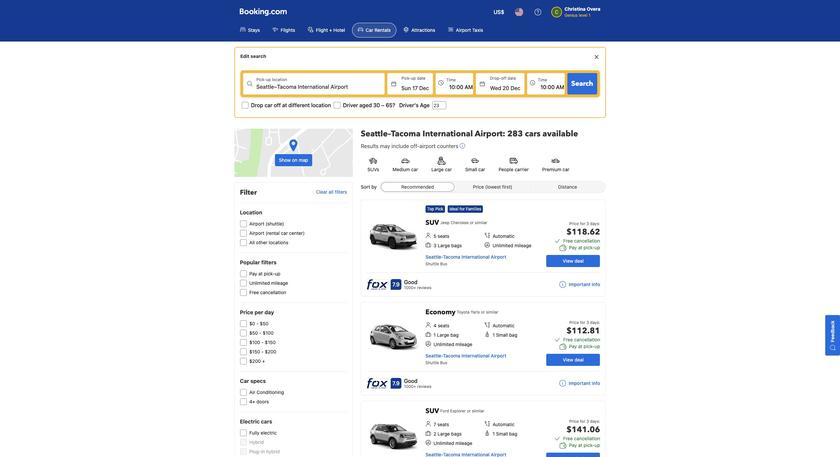Task type: locate. For each thing, give the bounding box(es) containing it.
2 vertical spatial automatic
[[493, 422, 515, 428]]

pick- down $141.06
[[584, 443, 595, 449]]

1 vertical spatial similar
[[486, 310, 499, 315]]

2 vertical spatial small
[[496, 431, 508, 437]]

hotel
[[334, 27, 345, 33]]

pick-
[[402, 76, 411, 81], [257, 77, 266, 82]]

3 product card group from the top
[[361, 401, 606, 458]]

0 vertical spatial $100
[[263, 331, 274, 336]]

mileage
[[515, 243, 532, 249], [271, 281, 288, 286], [456, 342, 473, 348], [456, 441, 473, 447]]

pay at pick-up down $112.81
[[569, 344, 600, 350]]

seattle-tacoma international airport shuttle bus down 3 large bags
[[426, 254, 507, 267]]

days: for $112.81
[[590, 320, 600, 325]]

1 bags from the top
[[451, 243, 462, 249]]

bag
[[451, 333, 459, 338], [509, 333, 518, 338], [509, 431, 518, 437]]

1 vertical spatial info
[[592, 381, 600, 387]]

0 horizontal spatial $150
[[249, 349, 260, 355]]

similar inside economy toyota yaris or similar
[[486, 310, 499, 315]]

driver
[[343, 102, 358, 108]]

0 vertical spatial 7.9
[[393, 282, 400, 288]]

1 seattle- from the top
[[426, 254, 443, 260]]

important info
[[569, 282, 600, 288], [569, 381, 600, 387]]

specs
[[251, 378, 266, 385]]

- for $100
[[262, 340, 264, 346]]

taxis
[[472, 27, 483, 33]]

good 1000+ reviews for 1st supplied by rc - fox image from the top of the page
[[404, 279, 432, 291]]

2 good from the top
[[404, 378, 418, 385]]

price up $118.62
[[570, 221, 579, 226]]

view down $118.62
[[563, 258, 574, 264]]

small
[[466, 167, 477, 172], [496, 333, 508, 338], [496, 431, 508, 437]]

for up $118.62
[[580, 221, 586, 226]]

if you choose one, you'll need to make your own way there - but prices can be a lot lower. image
[[460, 143, 465, 149], [460, 143, 465, 149]]

price inside price for 3 days: $112.81
[[570, 320, 579, 325]]

1 automatic from the top
[[493, 234, 515, 239]]

1 horizontal spatial car
[[366, 27, 374, 33]]

1 vertical spatial +
[[262, 359, 265, 364]]

customer rating 7.9 good element
[[404, 278, 432, 287], [404, 377, 432, 386]]

0 vertical spatial customer rating 7.9 good element
[[404, 278, 432, 287]]

1 vertical spatial suv
[[426, 407, 439, 416]]

view deal button down $118.62
[[547, 255, 600, 267]]

1 vertical spatial 7.9
[[393, 381, 400, 387]]

unlimited
[[493, 243, 514, 249], [249, 281, 270, 286], [434, 342, 454, 348], [434, 441, 454, 447]]

1 vertical spatial deal
[[575, 357, 584, 363]]

automatic for economy
[[493, 323, 515, 329]]

or for economy toyota yaris or similar
[[481, 310, 485, 315]]

similar inside suv jeep cherokee or similar
[[475, 220, 488, 225]]

product card group containing $118.62
[[361, 200, 606, 297]]

1 vertical spatial seattle-tacoma international airport shuttle bus
[[426, 353, 507, 366]]

1 vertical spatial international
[[462, 254, 490, 260]]

1 good 1000+ reviews from the top
[[404, 279, 432, 291]]

1 view from the top
[[563, 258, 574, 264]]

0 vertical spatial location
[[272, 77, 287, 82]]

2 suv from the top
[[426, 407, 439, 416]]

cancellation down $112.81
[[574, 337, 600, 343]]

2 shuttle from the top
[[426, 361, 439, 366]]

seattle-tacoma international airport shuttle bus for first the seattle-tacoma international airport button from the bottom of the page
[[426, 353, 507, 366]]

similar inside 'suv ford explorer or similar'
[[472, 409, 485, 414]]

2 vertical spatial international
[[462, 353, 490, 359]]

2 important from the top
[[569, 381, 591, 387]]

location down pick-up location field
[[311, 102, 331, 108]]

seattle-tacoma international airport shuttle bus for second the seattle-tacoma international airport button from the bottom of the page
[[426, 254, 507, 267]]

seats right 5
[[438, 234, 450, 239]]

tacoma for first the seattle-tacoma international airport button from the bottom of the page
[[443, 353, 461, 359]]

product card group
[[361, 200, 606, 297], [361, 302, 606, 396], [361, 401, 606, 458]]

cars
[[525, 129, 541, 140], [261, 419, 272, 425]]

1 customer rating 7.9 good element from the top
[[404, 278, 432, 287]]

2 view deal button from the top
[[547, 354, 600, 366]]

at inside search summary element
[[282, 102, 287, 108]]

all
[[329, 189, 334, 195]]

Pick-up location field
[[257, 83, 385, 91]]

seattle-tacoma international airport button down the "1 large bag" in the right bottom of the page
[[426, 353, 507, 359]]

$200 down $100 - $150
[[265, 349, 276, 355]]

1 vertical spatial days:
[[590, 320, 600, 325]]

pay down popular
[[249, 271, 257, 277]]

for up $141.06
[[580, 419, 586, 424]]

seattle- down 3 large bags
[[426, 254, 443, 260]]

0 horizontal spatial filters
[[261, 260, 277, 266]]

days: up $112.81
[[590, 320, 600, 325]]

pick- down search
[[257, 77, 266, 82]]

- down $0 - $50
[[259, 331, 262, 336]]

or inside economy toyota yaris or similar
[[481, 310, 485, 315]]

at down popular filters
[[259, 271, 263, 277]]

pick-up location
[[257, 77, 287, 82]]

2 1 small bag from the top
[[493, 431, 518, 437]]

pick- down $112.81
[[584, 344, 595, 350]]

car for premium
[[563, 167, 570, 172]]

filters right popular
[[261, 260, 277, 266]]

small for suv
[[496, 431, 508, 437]]

2 vertical spatial similar
[[472, 409, 485, 414]]

fully
[[249, 430, 260, 436]]

0 vertical spatial important info
[[569, 282, 600, 288]]

7 seats
[[434, 422, 449, 428]]

0 vertical spatial suv
[[426, 218, 439, 227]]

similar for suv jeep cherokee or similar
[[475, 220, 488, 225]]

sun
[[402, 85, 411, 91]]

for for $141.06
[[580, 419, 586, 424]]

for
[[460, 207, 465, 212], [580, 221, 586, 226], [580, 320, 586, 325], [580, 419, 586, 424]]

$50 down $0
[[249, 331, 258, 336]]

0 vertical spatial supplied by rc - fox image
[[367, 280, 388, 290]]

2 tacoma from the top
[[443, 353, 461, 359]]

1 7.9 from the top
[[393, 282, 400, 288]]

or for suv jeep cherokee or similar
[[470, 220, 474, 225]]

location up drop car off at different location
[[272, 77, 287, 82]]

date for 20
[[508, 76, 516, 81]]

$200
[[265, 349, 276, 355], [249, 359, 261, 364]]

1 good from the top
[[404, 279, 418, 286]]

2 vertical spatial days:
[[590, 419, 600, 424]]

for inside price for 3 days: $141.06
[[580, 419, 586, 424]]

free for $141.06
[[564, 436, 573, 442]]

airport inside skip to main content element
[[456, 27, 471, 33]]

7
[[434, 422, 436, 428]]

1 days: from the top
[[590, 221, 600, 226]]

1 vertical spatial view deal
[[563, 357, 584, 363]]

car down counters
[[445, 167, 452, 172]]

1 vertical spatial automatic
[[493, 323, 515, 329]]

different
[[289, 102, 310, 108]]

1 horizontal spatial $50
[[260, 321, 269, 327]]

2 view from the top
[[563, 357, 574, 363]]

people carrier
[[499, 167, 529, 172]]

filters right all
[[335, 189, 347, 195]]

days: inside price for 3 days: $141.06
[[590, 419, 600, 424]]

1 vertical spatial important info button
[[560, 380, 600, 387]]

$100 down $50 - $100
[[249, 340, 260, 346]]

tacoma down the "1 large bag" in the right bottom of the page
[[443, 353, 461, 359]]

2 view deal from the top
[[563, 357, 584, 363]]

0 vertical spatial view deal button
[[547, 255, 600, 267]]

2 good 1000+ reviews from the top
[[404, 378, 432, 390]]

0 vertical spatial similar
[[475, 220, 488, 225]]

2 dec from the left
[[511, 85, 521, 91]]

2 seattle- from the top
[[426, 353, 443, 359]]

283
[[508, 129, 523, 140]]

0 vertical spatial seattle-tacoma international airport button
[[426, 254, 507, 260]]

free cancellation down $118.62
[[564, 238, 600, 244]]

airport for airport taxis
[[456, 27, 471, 33]]

0 vertical spatial or
[[470, 220, 474, 225]]

or right the yaris
[[481, 310, 485, 315]]

large car
[[432, 167, 452, 172]]

view
[[563, 258, 574, 264], [563, 357, 574, 363]]

pick- down popular filters
[[264, 271, 275, 277]]

deal
[[575, 258, 584, 264], [575, 357, 584, 363]]

0 vertical spatial good 1000+ reviews
[[404, 279, 432, 291]]

pick- for pick-up date
[[402, 76, 411, 81]]

genius
[[565, 13, 578, 18]]

date up 20
[[508, 76, 516, 81]]

price inside price for 3 days: $141.06
[[570, 419, 579, 424]]

0 vertical spatial car
[[366, 27, 374, 33]]

christina
[[565, 6, 586, 12]]

all
[[249, 240, 255, 246]]

3 automatic from the top
[[493, 422, 515, 428]]

0 vertical spatial 1 small bag
[[493, 333, 518, 338]]

cancellation for $112.81
[[574, 337, 600, 343]]

at down $118.62
[[578, 245, 583, 251]]

2 bus from the top
[[440, 361, 448, 366]]

0 vertical spatial view
[[563, 258, 574, 264]]

car right premium
[[563, 167, 570, 172]]

bus for first the seattle-tacoma international airport button from the bottom of the page
[[440, 361, 448, 366]]

drop
[[251, 102, 263, 108]]

product card group containing $112.81
[[361, 302, 606, 396]]

price left (lowest
[[473, 184, 484, 190]]

1 vertical spatial 1000+
[[404, 385, 416, 390]]

days: inside price for 3 days: $118.62
[[590, 221, 600, 226]]

bus down the "1 large bag" in the right bottom of the page
[[440, 361, 448, 366]]

deal for $118.62
[[575, 258, 584, 264]]

0 vertical spatial info
[[592, 282, 600, 288]]

dec right 20
[[511, 85, 521, 91]]

large down airport at top
[[432, 167, 444, 172]]

or inside suv jeep cherokee or similar
[[470, 220, 474, 225]]

car right medium
[[411, 167, 418, 172]]

0 vertical spatial filters
[[335, 189, 347, 195]]

electric
[[261, 430, 277, 436]]

1 vertical spatial view
[[563, 357, 574, 363]]

cancellation down $141.06
[[574, 436, 600, 442]]

product card group containing $141.06
[[361, 401, 606, 458]]

car left specs
[[240, 378, 249, 385]]

view deal
[[563, 258, 584, 264], [563, 357, 584, 363]]

1 tacoma from the top
[[443, 254, 461, 260]]

1 vertical spatial good 1000+ reviews
[[404, 378, 432, 390]]

pay at pick-up for $112.81
[[569, 344, 600, 350]]

seattle-
[[426, 254, 443, 260], [426, 353, 443, 359]]

- for $0
[[257, 321, 259, 327]]

0 vertical spatial automatic
[[493, 234, 515, 239]]

car for small
[[479, 167, 485, 172]]

2 7.9 element from the top
[[391, 378, 402, 389]]

pay
[[569, 245, 577, 251], [249, 271, 257, 277], [569, 344, 577, 350], [569, 443, 577, 449]]

similar right the yaris
[[486, 310, 499, 315]]

1 horizontal spatial dec
[[511, 85, 521, 91]]

similar
[[475, 220, 488, 225], [486, 310, 499, 315], [472, 409, 485, 414]]

price for $141.06
[[570, 419, 579, 424]]

large for 7 seats
[[438, 431, 450, 437]]

$141.06
[[567, 425, 600, 436]]

airport (shuttle)
[[249, 221, 284, 227]]

large down 5 seats
[[438, 243, 450, 249]]

filters
[[335, 189, 347, 195], [261, 260, 277, 266]]

1 vertical spatial customer rating 7.9 good element
[[404, 377, 432, 386]]

4 seats
[[434, 323, 450, 329]]

map
[[299, 157, 308, 163]]

large right 2
[[438, 431, 450, 437]]

deal down $112.81
[[575, 357, 584, 363]]

pay down $112.81
[[569, 344, 577, 350]]

1 reviews from the top
[[417, 286, 432, 291]]

1 horizontal spatial pick-
[[402, 76, 411, 81]]

2 product card group from the top
[[361, 302, 606, 396]]

car for medium
[[411, 167, 418, 172]]

suvs
[[368, 167, 379, 172]]

7.9 element for customer rating 7.9 good element corresponding to 1st supplied by rc - fox image from the top of the page
[[391, 279, 402, 290]]

pick- for pick-up location
[[257, 77, 266, 82]]

0 vertical spatial good
[[404, 279, 418, 286]]

view deal down $118.62
[[563, 258, 584, 264]]

car up 'locations'
[[281, 231, 288, 236]]

0 horizontal spatial +
[[262, 359, 265, 364]]

include
[[392, 143, 409, 149]]

premium car button
[[536, 153, 576, 177]]

good for first supplied by rc - fox image from the bottom
[[404, 378, 418, 385]]

price for $118.62
[[570, 221, 579, 226]]

at left the different
[[282, 102, 287, 108]]

price up $112.81
[[570, 320, 579, 325]]

drop car off at different location
[[251, 102, 331, 108]]

0 vertical spatial view deal
[[563, 258, 584, 264]]

date up sun 17 dec
[[417, 76, 426, 81]]

or right cherokee
[[470, 220, 474, 225]]

pay at pick-up down popular filters
[[249, 271, 280, 277]]

car up price (lowest first) on the top of page
[[479, 167, 485, 172]]

small car button
[[459, 153, 492, 177]]

0 horizontal spatial $100
[[249, 340, 260, 346]]

1 vertical spatial product card group
[[361, 302, 606, 396]]

up down search
[[266, 77, 271, 82]]

for inside price for 3 days: $118.62
[[580, 221, 586, 226]]

international
[[423, 129, 473, 140], [462, 254, 490, 260], [462, 353, 490, 359]]

0 horizontal spatial off
[[274, 102, 281, 108]]

pay for $141.06
[[569, 443, 577, 449]]

$150 up $150 - $200
[[265, 340, 276, 346]]

+
[[329, 27, 332, 33], [262, 359, 265, 364]]

- down $100 - $150
[[262, 349, 264, 355]]

pay down $141.06
[[569, 443, 577, 449]]

cancellation down $118.62
[[574, 238, 600, 244]]

free down $112.81
[[564, 337, 573, 343]]

7.9
[[393, 282, 400, 288], [393, 381, 400, 387]]

pay at pick-up for $141.06
[[569, 443, 600, 449]]

search summary element
[[234, 47, 606, 118]]

airport
[[420, 143, 436, 149]]

0 vertical spatial bags
[[451, 243, 462, 249]]

drop-off date
[[490, 76, 516, 81]]

2 deal from the top
[[575, 357, 584, 363]]

1 small bag for economy
[[493, 333, 518, 338]]

2 vertical spatial product card group
[[361, 401, 606, 458]]

free down $141.06
[[564, 436, 573, 442]]

pick- for $112.81
[[584, 344, 595, 350]]

large
[[432, 167, 444, 172], [438, 243, 450, 249], [437, 333, 449, 338], [438, 431, 450, 437]]

cars up electric
[[261, 419, 272, 425]]

2 customer rating 7.9 good element from the top
[[404, 377, 432, 386]]

- for $150
[[262, 349, 264, 355]]

bags down suv jeep cherokee or similar
[[451, 243, 462, 249]]

free
[[564, 238, 573, 244], [249, 290, 259, 296], [564, 337, 573, 343], [564, 436, 573, 442]]

shuttle down the "1 large bag" in the right bottom of the page
[[426, 361, 439, 366]]

$50 up $50 - $100
[[260, 321, 269, 327]]

cancellation for $118.62
[[574, 238, 600, 244]]

0 horizontal spatial pick-
[[257, 77, 266, 82]]

1 vertical spatial reviews
[[417, 385, 432, 390]]

date for 17
[[417, 76, 426, 81]]

flights link
[[267, 23, 301, 38]]

1 vertical spatial car
[[240, 378, 249, 385]]

1 vertical spatial important info
[[569, 381, 600, 387]]

shuttle for second the seattle-tacoma international airport button from the bottom of the page
[[426, 262, 439, 267]]

3 days: from the top
[[590, 419, 600, 424]]

pay at pick-up down $141.06
[[569, 443, 600, 449]]

1 horizontal spatial $100
[[263, 331, 274, 336]]

off up wed 20 dec
[[501, 76, 507, 81]]

+ left 'hotel'
[[329, 27, 332, 33]]

view deal for $118.62
[[563, 258, 584, 264]]

at down $112.81
[[578, 344, 583, 350]]

at for $141.06
[[578, 443, 583, 449]]

3 inside price for 3 days: $141.06
[[587, 419, 589, 424]]

1 info from the top
[[592, 282, 600, 288]]

1 vertical spatial $100
[[249, 340, 260, 346]]

car
[[265, 102, 273, 108], [411, 167, 418, 172], [445, 167, 452, 172], [479, 167, 485, 172], [563, 167, 570, 172], [281, 231, 288, 236]]

1 view deal from the top
[[563, 258, 584, 264]]

1 view deal button from the top
[[547, 255, 600, 267]]

locations
[[269, 240, 288, 246]]

free for $118.62
[[564, 238, 573, 244]]

1 vertical spatial or
[[481, 310, 485, 315]]

$150 up the $200 +
[[249, 349, 260, 355]]

1 vertical spatial good
[[404, 378, 418, 385]]

skip to main content element
[[0, 0, 841, 42]]

driver's
[[399, 102, 419, 108]]

on
[[292, 157, 298, 163]]

1 vertical spatial supplied by rc - fox image
[[367, 379, 388, 389]]

days: up $118.62
[[590, 221, 600, 226]]

pay at pick-up down $118.62
[[569, 245, 600, 251]]

1 date from the left
[[417, 76, 426, 81]]

1 suv from the top
[[426, 218, 439, 227]]

- for $50
[[259, 331, 262, 336]]

0 vertical spatial +
[[329, 27, 332, 33]]

0 vertical spatial product card group
[[361, 200, 606, 297]]

shuttle down 3 large bags
[[426, 262, 439, 267]]

1 product card group from the top
[[361, 200, 606, 297]]

car left rentals
[[366, 27, 374, 33]]

$150
[[265, 340, 276, 346], [249, 349, 260, 355]]

date
[[417, 76, 426, 81], [508, 76, 516, 81]]

0 horizontal spatial car
[[240, 378, 249, 385]]

1 horizontal spatial +
[[329, 27, 332, 33]]

electric
[[240, 419, 260, 425]]

supplied by rc - fox image
[[367, 280, 388, 290], [367, 379, 388, 389]]

1 bus from the top
[[440, 262, 448, 267]]

airport:
[[475, 129, 506, 140]]

1 horizontal spatial filters
[[335, 189, 347, 195]]

1000+
[[404, 286, 416, 291], [404, 385, 416, 390]]

price (lowest first)
[[473, 184, 513, 190]]

1 horizontal spatial location
[[311, 102, 331, 108]]

car inside 'car rentals' link
[[366, 27, 374, 33]]

3 inside price for 3 days: $112.81
[[587, 320, 589, 325]]

price inside price for 3 days: $118.62
[[570, 221, 579, 226]]

car inside search summary element
[[265, 102, 273, 108]]

hybrid
[[266, 449, 280, 455]]

suv left jeep
[[426, 218, 439, 227]]

2 reviews from the top
[[417, 385, 432, 390]]

free down $118.62
[[564, 238, 573, 244]]

2 1000+ from the top
[[404, 385, 416, 390]]

deal down $118.62
[[575, 258, 584, 264]]

0 vertical spatial shuttle
[[426, 262, 439, 267]]

search button
[[568, 73, 597, 95]]

20
[[503, 85, 509, 91]]

2 7.9 from the top
[[393, 381, 400, 387]]

0 vertical spatial small
[[466, 167, 477, 172]]

dec right 17
[[419, 85, 429, 91]]

small inside button
[[466, 167, 477, 172]]

or inside 'suv ford explorer or similar'
[[467, 409, 471, 414]]

off right drop
[[274, 102, 281, 108]]

1 vertical spatial $200
[[249, 359, 261, 364]]

cancellation up day
[[260, 290, 286, 296]]

electric cars
[[240, 419, 272, 425]]

flights
[[281, 27, 295, 33]]

0 vertical spatial deal
[[575, 258, 584, 264]]

2 date from the left
[[508, 76, 516, 81]]

1 vertical spatial view deal button
[[547, 354, 600, 366]]

free cancellation down $112.81
[[564, 337, 600, 343]]

doors
[[257, 399, 269, 405]]

free cancellation for $118.62
[[564, 238, 600, 244]]

international for second the seattle-tacoma international airport button from the bottom of the page
[[462, 254, 490, 260]]

1 horizontal spatial date
[[508, 76, 516, 81]]

pay down $118.62
[[569, 245, 577, 251]]

car
[[366, 27, 374, 33], [240, 378, 249, 385]]

at down $141.06
[[578, 443, 583, 449]]

2 days: from the top
[[590, 320, 600, 325]]

1 7.9 element from the top
[[391, 279, 402, 290]]

large down 4 seats
[[437, 333, 449, 338]]

1 inside christina overa genius level 1
[[589, 13, 591, 18]]

1 vertical spatial 7.9 element
[[391, 378, 402, 389]]

pay at pick-up
[[569, 245, 600, 251], [249, 271, 280, 277], [569, 344, 600, 350], [569, 443, 600, 449]]

free cancellation down $141.06
[[564, 436, 600, 442]]

pick- up sun
[[402, 76, 411, 81]]

similar right explorer
[[472, 409, 485, 414]]

1 horizontal spatial cars
[[525, 129, 541, 140]]

car inside button
[[445, 167, 452, 172]]

view deal down $112.81
[[563, 357, 584, 363]]

1 seattle-tacoma international airport shuttle bus from the top
[[426, 254, 507, 267]]

0 vertical spatial tacoma
[[443, 254, 461, 260]]

2 vertical spatial or
[[467, 409, 471, 414]]

seattle- down the "1 large bag" in the right bottom of the page
[[426, 353, 443, 359]]

1 deal from the top
[[575, 258, 584, 264]]

car rentals link
[[352, 23, 397, 38]]

0 vertical spatial bus
[[440, 262, 448, 267]]

deal for $112.81
[[575, 357, 584, 363]]

suv for suv ford explorer or similar
[[426, 407, 439, 416]]

1 vertical spatial small
[[496, 333, 508, 338]]

1 horizontal spatial $200
[[265, 349, 276, 355]]

2 bags from the top
[[451, 431, 462, 437]]

days: up $141.06
[[590, 419, 600, 424]]

1 vertical spatial seats
[[438, 323, 450, 329]]

up down $141.06
[[595, 443, 600, 449]]

up
[[411, 76, 416, 81], [266, 77, 271, 82], [595, 245, 600, 251], [275, 271, 280, 277], [595, 344, 600, 350], [595, 443, 600, 449]]

1 1 small bag from the top
[[493, 333, 518, 338]]

7.9 element
[[391, 279, 402, 290], [391, 378, 402, 389]]

bag for suv
[[509, 431, 518, 437]]

1 dec from the left
[[419, 85, 429, 91]]

1 vertical spatial bus
[[440, 361, 448, 366]]

$50
[[260, 321, 269, 327], [249, 331, 258, 336]]

0 vertical spatial 1000+
[[404, 286, 416, 291]]

price per day
[[240, 310, 274, 316]]

yaris
[[471, 310, 480, 315]]

2 seattle-tacoma international airport shuttle bus from the top
[[426, 353, 507, 366]]

1 shuttle from the top
[[426, 262, 439, 267]]

4+
[[249, 399, 255, 405]]

0 horizontal spatial cars
[[261, 419, 272, 425]]

days: inside price for 3 days: $112.81
[[590, 320, 600, 325]]

similar down families
[[475, 220, 488, 225]]

other
[[256, 240, 268, 246]]

1 vertical spatial seattle-tacoma international airport button
[[426, 353, 507, 359]]

seats right 7 on the bottom right
[[438, 422, 449, 428]]

1 vertical spatial bags
[[451, 431, 462, 437]]

seattle-tacoma international airport shuttle bus down the "1 large bag" in the right bottom of the page
[[426, 353, 507, 366]]

for inside price for 3 days: $112.81
[[580, 320, 586, 325]]

car for car rentals
[[366, 27, 374, 33]]

- right $0
[[257, 321, 259, 327]]

2 automatic from the top
[[493, 323, 515, 329]]

automatic for suv
[[493, 422, 515, 428]]

0 vertical spatial reviews
[[417, 286, 432, 291]]

feedback
[[830, 321, 836, 343]]

+ inside skip to main content element
[[329, 27, 332, 33]]

1 horizontal spatial off
[[501, 76, 507, 81]]

2 info from the top
[[592, 381, 600, 387]]

info for 1st important info button from the top
[[592, 282, 600, 288]]

fully electric
[[249, 430, 277, 436]]

3 inside price for 3 days: $118.62
[[587, 221, 589, 226]]



Task type: describe. For each thing, give the bounding box(es) containing it.
days: for $118.62
[[590, 221, 600, 226]]

car for drop
[[265, 102, 273, 108]]

plug-in hybrid
[[249, 449, 280, 455]]

shuttle for first the seattle-tacoma international airport button from the bottom of the page
[[426, 361, 439, 366]]

3 for $118.62
[[587, 221, 589, 226]]

by
[[372, 184, 377, 190]]

1 seattle-tacoma international airport button from the top
[[426, 254, 507, 260]]

$100 - $150
[[249, 340, 276, 346]]

ford
[[441, 409, 449, 414]]

top pick
[[427, 207, 444, 212]]

1 important info button from the top
[[560, 282, 600, 288]]

pick- for $118.62
[[584, 245, 595, 251]]

attractions link
[[398, 23, 441, 38]]

2 important info from the top
[[569, 381, 600, 387]]

0 vertical spatial cars
[[525, 129, 541, 140]]

view deal for $112.81
[[563, 357, 584, 363]]

3 for $112.81
[[587, 320, 589, 325]]

people
[[499, 167, 514, 172]]

air conditioning
[[249, 390, 284, 396]]

for for $112.81
[[580, 320, 586, 325]]

for right the ideal
[[460, 207, 465, 212]]

wed
[[490, 85, 501, 91]]

1 small bag for suv
[[493, 431, 518, 437]]

at for $112.81
[[578, 344, 583, 350]]

0 horizontal spatial location
[[272, 77, 287, 82]]

30
[[373, 102, 380, 108]]

dec for wed 20 dec
[[511, 85, 521, 91]]

seattle- for second the seattle-tacoma international airport button from the bottom of the page
[[426, 254, 443, 260]]

free cancellation for $141.06
[[564, 436, 600, 442]]

2 large bags
[[434, 431, 462, 437]]

view for $112.81
[[563, 357, 574, 363]]

for for $118.62
[[580, 221, 586, 226]]

clear all filters button
[[316, 189, 347, 195]]

price left per
[[240, 310, 253, 316]]

results
[[361, 143, 379, 149]]

free cancellation for $112.81
[[564, 337, 600, 343]]

per
[[255, 310, 263, 316]]

pay at pick-up for $118.62
[[569, 245, 600, 251]]

1 vertical spatial filters
[[261, 260, 277, 266]]

up down $118.62
[[595, 245, 600, 251]]

+ for $200
[[262, 359, 265, 364]]

(shuttle)
[[266, 221, 284, 227]]

distance
[[558, 184, 577, 190]]

1 1000+ from the top
[[404, 286, 416, 291]]

international for first the seattle-tacoma international airport button from the bottom of the page
[[462, 353, 490, 359]]

bus for second the seattle-tacoma international airport button from the bottom of the page
[[440, 262, 448, 267]]

small for economy
[[496, 333, 508, 338]]

3 down 5
[[434, 243, 437, 249]]

pay for $118.62
[[569, 245, 577, 251]]

good for 1st supplied by rc - fox image from the top of the page
[[404, 279, 418, 286]]

medium
[[393, 167, 410, 172]]

pay for $112.81
[[569, 344, 577, 350]]

us$ button
[[490, 4, 509, 20]]

economy toyota yaris or similar
[[426, 308, 499, 317]]

price inside sort by "element"
[[473, 184, 484, 190]]

view deal button for $112.81
[[547, 354, 600, 366]]

stays link
[[234, 23, 266, 38]]

christina overa genius level 1
[[565, 6, 601, 18]]

Driver's Age number field
[[433, 101, 447, 109]]

air
[[249, 390, 255, 396]]

days: for $141.06
[[590, 419, 600, 424]]

free for $112.81
[[564, 337, 573, 343]]

similar for suv ford explorer or similar
[[472, 409, 485, 414]]

1 supplied by rc - fox image from the top
[[367, 280, 388, 290]]

car for car specs
[[240, 378, 249, 385]]

reviews for first supplied by rc - fox image from the bottom
[[417, 385, 432, 390]]

(rental
[[266, 231, 280, 236]]

airport taxis link
[[442, 23, 489, 38]]

or for suv ford explorer or similar
[[467, 409, 471, 414]]

conditioning
[[257, 390, 284, 396]]

dec for sun 17 dec
[[419, 85, 429, 91]]

up down $112.81
[[595, 344, 600, 350]]

wed 20 dec
[[490, 85, 521, 91]]

toyota
[[457, 310, 470, 315]]

search
[[251, 53, 266, 59]]

2 supplied by rc - fox image from the top
[[367, 379, 388, 389]]

seats for economy
[[438, 323, 450, 329]]

tacoma for second the seattle-tacoma international airport button from the bottom of the page
[[443, 254, 461, 260]]

popular filters
[[240, 260, 277, 266]]

bags for 2 large bags
[[451, 431, 462, 437]]

1 vertical spatial off
[[274, 102, 281, 108]]

rentals
[[375, 27, 391, 33]]

ideal for families
[[450, 207, 482, 212]]

5 seats
[[434, 234, 450, 239]]

info for 1st important info button from the bottom
[[592, 381, 600, 387]]

1 important from the top
[[569, 282, 591, 288]]

large car button
[[425, 153, 459, 177]]

car for large
[[445, 167, 452, 172]]

3 for $141.06
[[587, 419, 589, 424]]

$150 - $200
[[249, 349, 276, 355]]

+ for flight
[[329, 27, 332, 33]]

car rentals
[[366, 27, 391, 33]]

sun 17 dec
[[402, 85, 429, 91]]

pick- for $141.06
[[584, 443, 595, 449]]

in
[[261, 449, 265, 455]]

free up price per day
[[249, 290, 259, 296]]

customer rating 7.9 good element for 1st supplied by rc - fox image from the top of the page
[[404, 278, 432, 287]]

free cancellation up day
[[249, 290, 286, 296]]

1 important info from the top
[[569, 282, 600, 288]]

up down popular filters
[[275, 271, 280, 277]]

2 important info button from the top
[[560, 380, 600, 387]]

economy
[[426, 308, 456, 317]]

clear
[[316, 189, 328, 195]]

4
[[434, 323, 437, 329]]

–
[[381, 102, 385, 108]]

seattle- for first the seattle-tacoma international airport button from the bottom of the page
[[426, 353, 443, 359]]

airport (rental car center)
[[249, 231, 305, 236]]

large for 5 seats
[[438, 243, 450, 249]]

families
[[466, 207, 482, 212]]

seats for suv
[[438, 422, 449, 428]]

plug-
[[249, 449, 261, 455]]

counters
[[437, 143, 459, 149]]

edit search
[[240, 53, 266, 59]]

filter
[[240, 188, 257, 197]]

us$
[[494, 9, 505, 15]]

view for $118.62
[[563, 258, 574, 264]]

carrier
[[515, 167, 529, 172]]

similar for economy toyota yaris or similar
[[486, 310, 499, 315]]

attractions
[[412, 27, 435, 33]]

sort by element
[[380, 181, 606, 193]]

people carrier button
[[492, 153, 536, 177]]

up up 17
[[411, 76, 416, 81]]

available
[[543, 129, 578, 140]]

reviews for 1st supplied by rc - fox image from the top of the page
[[417, 286, 432, 291]]

first)
[[502, 184, 513, 190]]

(lowest
[[485, 184, 501, 190]]

price for $112.81
[[570, 320, 579, 325]]

search
[[572, 79, 593, 88]]

price for 3 days: $141.06
[[567, 419, 600, 436]]

0 vertical spatial $200
[[265, 349, 276, 355]]

0 vertical spatial international
[[423, 129, 473, 140]]

location
[[240, 210, 262, 216]]

$0 - $50
[[249, 321, 269, 327]]

customer rating 7.9 good element for first supplied by rc - fox image from the bottom
[[404, 377, 432, 386]]

1 vertical spatial $50
[[249, 331, 258, 336]]

cherokee
[[451, 220, 469, 225]]

show
[[279, 157, 291, 163]]

good 1000+ reviews for first supplied by rc - fox image from the bottom
[[404, 378, 432, 390]]

0 vertical spatial $50
[[260, 321, 269, 327]]

$50 - $100
[[249, 331, 274, 336]]

seattle–tacoma international airport: 283 cars available
[[361, 129, 578, 140]]

airport for airport (shuttle)
[[249, 221, 264, 227]]

17
[[413, 85, 418, 91]]

bags for 3 large bags
[[451, 243, 462, 249]]

at for $118.62
[[578, 245, 583, 251]]

1 vertical spatial cars
[[261, 419, 272, 425]]

0 vertical spatial seats
[[438, 234, 450, 239]]

clear all filters
[[316, 189, 347, 195]]

large for 4 seats
[[437, 333, 449, 338]]

flight + hotel
[[316, 27, 345, 33]]

2 seattle-tacoma international airport button from the top
[[426, 353, 507, 359]]

all other locations
[[249, 240, 288, 246]]

medium car
[[393, 167, 418, 172]]

bag for economy
[[509, 333, 518, 338]]

suv for suv jeep cherokee or similar
[[426, 218, 439, 227]]

airport for airport (rental car center)
[[249, 231, 264, 236]]

small car
[[466, 167, 485, 172]]

1 horizontal spatial $150
[[265, 340, 276, 346]]

1 vertical spatial $150
[[249, 349, 260, 355]]

4+ doors
[[249, 399, 269, 405]]

cancellation for $141.06
[[574, 436, 600, 442]]

driver aged 30 – 65?
[[343, 102, 395, 108]]

price for 3 days: $118.62
[[567, 221, 600, 238]]

edit
[[240, 53, 249, 59]]

filters inside button
[[335, 189, 347, 195]]

large inside large car button
[[432, 167, 444, 172]]

2
[[434, 431, 437, 437]]

show on map button
[[234, 129, 353, 177]]

7.9 element for customer rating 7.9 good element for first supplied by rc - fox image from the bottom
[[391, 378, 402, 389]]

0 horizontal spatial $200
[[249, 359, 261, 364]]

$200 +
[[249, 359, 265, 364]]

flight
[[316, 27, 328, 33]]



Task type: vqa. For each thing, say whether or not it's contained in the screenshot.
the 'car' corresponding to Medium
yes



